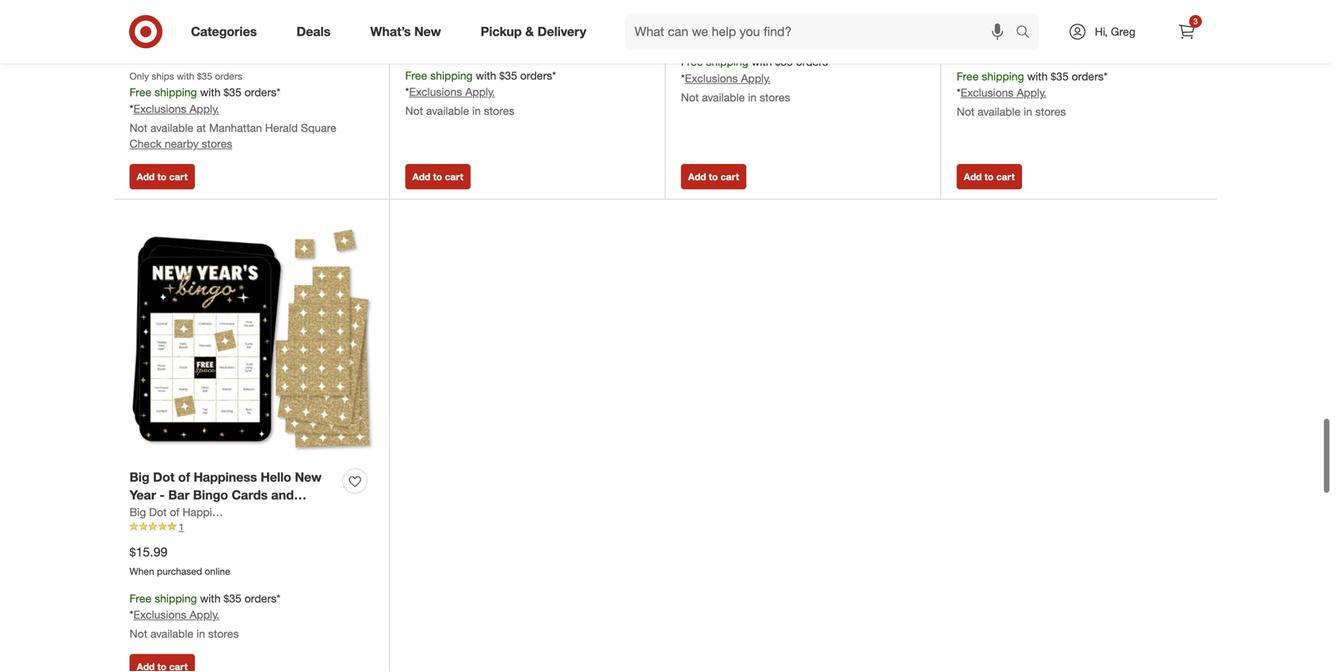 Task type: locate. For each thing, give the bounding box(es) containing it.
dot up set
[[149, 505, 167, 519]]

free shipping with $35 orders* * exclusions apply. not available in stores
[[681, 55, 832, 104], [406, 68, 556, 118], [957, 69, 1108, 119], [130, 592, 281, 641]]

exclusions inside "only ships with $35 orders free shipping with $35 orders* * exclusions apply. not available at manhattan herald square check nearby stores"
[[134, 102, 187, 116]]

only ships with $35 orders free shipping with $35 orders* * exclusions apply. not available at manhattan herald square check nearby stores
[[130, 70, 337, 150]]

new right hello
[[295, 470, 322, 485]]

1 add from the left
[[137, 171, 155, 183]]

greg
[[1112, 25, 1136, 38]]

when
[[681, 29, 706, 41], [130, 42, 154, 54], [957, 43, 982, 55], [130, 566, 154, 578]]

with
[[752, 55, 772, 69], [476, 68, 497, 82], [1028, 69, 1048, 83], [177, 70, 194, 82], [200, 85, 221, 99], [200, 592, 221, 606]]

bingo
[[193, 488, 228, 503], [257, 506, 292, 521]]

pickup
[[481, 24, 522, 39]]

big for big dot of happiness
[[130, 505, 146, 519]]

purchased inside $6.00 when purchased online
[[157, 42, 202, 54]]

online inside $6.00 when purchased online
[[205, 42, 230, 54]]

big dot of happiness
[[130, 505, 236, 519]]

$35
[[776, 55, 793, 69], [500, 68, 517, 82], [1051, 69, 1069, 83], [197, 70, 212, 82], [224, 85, 242, 99], [224, 592, 242, 606]]

cart
[[169, 171, 188, 183], [445, 171, 464, 183], [721, 171, 740, 183], [997, 171, 1015, 183]]

pickup & delivery
[[481, 24, 587, 39]]

orders* down the pickup & delivery link
[[521, 68, 556, 82]]

$6.00
[[130, 21, 161, 37]]

new
[[415, 24, 441, 39], [295, 470, 322, 485]]

online inside $15.99 when purchased online
[[205, 566, 230, 578]]

free
[[681, 55, 703, 69], [406, 68, 428, 82], [957, 69, 979, 83], [130, 85, 152, 99], [130, 592, 152, 606]]

0 horizontal spatial -
[[130, 524, 135, 539]]

happiness for big dot of happiness
[[183, 505, 236, 519]]

-
[[160, 488, 165, 503], [183, 506, 188, 521], [130, 524, 135, 539]]

0 vertical spatial happiness
[[194, 470, 257, 485]]

1 add to cart button from the left
[[130, 164, 195, 189]]

2 add to cart button from the left
[[406, 164, 471, 189]]

not for 3rd add to cart button from right
[[406, 104, 423, 118]]

1 horizontal spatial $13.99
[[957, 22, 995, 38]]

big down year
[[130, 505, 146, 519]]

1 add to cart from the left
[[137, 171, 188, 183]]

not for 1st add to cart button from right
[[957, 105, 975, 119]]

add to cart button
[[130, 164, 195, 189], [406, 164, 471, 189], [681, 164, 747, 189], [957, 164, 1023, 189]]

available inside "only ships with $35 orders free shipping with $35 orders* * exclusions apply. not available at manhattan herald square check nearby stores"
[[151, 121, 194, 135]]

happiness
[[194, 470, 257, 485], [183, 505, 236, 519]]

only
[[130, 70, 149, 82]]

3 add from the left
[[689, 171, 707, 183]]

online
[[757, 29, 782, 41], [205, 42, 230, 54], [1033, 43, 1058, 55], [205, 566, 230, 578]]

big
[[130, 470, 150, 485], [130, 505, 146, 519]]

0 horizontal spatial $13.99
[[681, 8, 719, 23]]

big for big dot of happiness hello new year - bar bingo cards and markers - nye party bingo game - set of 18
[[130, 470, 150, 485]]

new right the what's
[[415, 24, 441, 39]]

manhattan
[[209, 121, 262, 135]]

available
[[702, 90, 745, 104], [426, 104, 469, 118], [978, 105, 1021, 119], [151, 121, 194, 135], [151, 627, 194, 641]]

delivery
[[538, 24, 587, 39]]

new inside 'big dot of happiness hello new year - bar bingo cards and markers - nye party bingo game - set of 18'
[[295, 470, 322, 485]]

2 vertical spatial -
[[130, 524, 135, 539]]

apply.
[[741, 71, 771, 85], [466, 85, 495, 99], [1017, 86, 1047, 100], [190, 102, 219, 116], [190, 608, 219, 622]]

orders* inside "only ships with $35 orders free shipping with $35 orders* * exclusions apply. not available at manhattan herald square check nearby stores"
[[245, 85, 281, 99]]

&
[[526, 24, 534, 39]]

exclusions
[[685, 71, 738, 85], [409, 85, 462, 99], [961, 86, 1014, 100], [134, 102, 187, 116], [134, 608, 187, 622]]

check
[[130, 137, 162, 150]]

$13.99
[[681, 8, 719, 23], [957, 22, 995, 38]]

of
[[178, 470, 190, 485], [170, 505, 180, 519], [162, 524, 174, 539]]

$13.99 when purchased online
[[681, 8, 782, 41], [957, 22, 1058, 55]]

1 vertical spatial happiness
[[183, 505, 236, 519]]

$20.00
[[406, 21, 443, 37]]

stores
[[760, 90, 791, 104], [484, 104, 515, 118], [1036, 105, 1067, 119], [202, 137, 232, 150], [208, 627, 239, 641]]

$15.99
[[130, 545, 168, 560]]

dot inside the big dot of happiness link
[[149, 505, 167, 519]]

ships
[[152, 70, 174, 82]]

1 cart from the left
[[169, 171, 188, 183]]

in
[[748, 90, 757, 104], [473, 104, 481, 118], [1024, 105, 1033, 119], [197, 627, 205, 641]]

nye
[[191, 506, 217, 521]]

add
[[137, 171, 155, 183], [413, 171, 431, 183], [689, 171, 707, 183], [964, 171, 982, 183]]

big inside 'big dot of happiness hello new year - bar bingo cards and markers - nye party bingo game - set of 18'
[[130, 470, 150, 485]]

orders* down 'what can we help you find? suggestions appear below' "search box"
[[796, 55, 832, 69]]

- up 18
[[183, 506, 188, 521]]

2 big from the top
[[130, 505, 146, 519]]

with down search "button"
[[1028, 69, 1048, 83]]

0 vertical spatial big
[[130, 470, 150, 485]]

1 vertical spatial -
[[183, 506, 188, 521]]

1 horizontal spatial new
[[415, 24, 441, 39]]

1 vertical spatial dot
[[149, 505, 167, 519]]

game
[[296, 506, 332, 521]]

with right ships in the top left of the page
[[177, 70, 194, 82]]

1 vertical spatial new
[[295, 470, 322, 485]]

of left 1
[[162, 524, 174, 539]]

cards
[[232, 488, 268, 503]]

add to cart
[[137, 171, 188, 183], [413, 171, 464, 183], [689, 171, 740, 183], [964, 171, 1015, 183]]

dot
[[153, 470, 175, 485], [149, 505, 167, 519]]

hello
[[261, 470, 291, 485]]

dot for big dot of happiness
[[149, 505, 167, 519]]

big dot of happiness hello new year - bar bingo cards and markers - nye party bingo game - set of 18
[[130, 470, 332, 539]]

purchased for third add to cart button from left
[[709, 29, 754, 41]]

not inside "only ships with $35 orders free shipping with $35 orders* * exclusions apply. not available at manhattan herald square check nearby stores"
[[130, 121, 147, 135]]

1 vertical spatial of
[[170, 505, 180, 519]]

orders* up herald
[[245, 85, 281, 99]]

big dot of happiness link
[[130, 505, 236, 520]]

3 link
[[1170, 14, 1205, 49]]

*
[[681, 71, 685, 85], [406, 85, 409, 99], [957, 86, 961, 100], [130, 102, 134, 116], [130, 608, 134, 622]]

bar
[[168, 488, 190, 503]]

categories
[[191, 24, 257, 39]]

exclusions apply. button
[[685, 71, 771, 86], [409, 84, 495, 100], [961, 85, 1047, 101], [134, 101, 219, 117], [134, 607, 219, 623]]

purchased
[[709, 29, 754, 41], [157, 42, 202, 54], [985, 43, 1030, 55], [157, 566, 202, 578]]

of up bar
[[178, 470, 190, 485]]

to
[[157, 171, 167, 183], [433, 171, 442, 183], [709, 171, 718, 183], [985, 171, 994, 183]]

not
[[681, 90, 699, 104], [406, 104, 423, 118], [957, 105, 975, 119], [130, 121, 147, 135], [130, 627, 147, 641]]

1 vertical spatial bingo
[[257, 506, 292, 521]]

dot up bar
[[153, 470, 175, 485]]

2 cart from the left
[[445, 171, 464, 183]]

1 vertical spatial big
[[130, 505, 146, 519]]

- left set
[[130, 524, 135, 539]]

1 to from the left
[[157, 171, 167, 183]]

$15.99 when purchased online
[[130, 545, 230, 578]]

check nearby stores button
[[130, 136, 232, 152]]

herald
[[265, 121, 298, 135]]

with down 'what can we help you find? suggestions appear below' "search box"
[[752, 55, 772, 69]]

shipping inside "only ships with $35 orders free shipping with $35 orders* * exclusions apply. not available at manhattan herald square check nearby stores"
[[155, 85, 197, 99]]

bingo up nye
[[193, 488, 228, 503]]

orders*
[[796, 55, 832, 69], [521, 68, 556, 82], [1072, 69, 1108, 83], [245, 85, 281, 99], [245, 592, 281, 606]]

1 big from the top
[[130, 470, 150, 485]]

4 cart from the left
[[997, 171, 1015, 183]]

big dot of happiness hello new year - bar bingo cards and markers - nye party bingo game - set of 18 image
[[130, 215, 374, 459], [130, 215, 374, 459]]

0 horizontal spatial new
[[295, 470, 322, 485]]

dot inside 'big dot of happiness hello new year - bar bingo cards and markers - nye party bingo game - set of 18'
[[153, 470, 175, 485]]

0 vertical spatial -
[[160, 488, 165, 503]]

of up 1
[[170, 505, 180, 519]]

shipping
[[706, 55, 749, 69], [431, 68, 473, 82], [982, 69, 1025, 83], [155, 85, 197, 99], [155, 592, 197, 606]]

0 horizontal spatial bingo
[[193, 488, 228, 503]]

happiness for big dot of happiness hello new year - bar bingo cards and markers - nye party bingo game - set of 18
[[194, 470, 257, 485]]

* inside "only ships with $35 orders free shipping with $35 orders* * exclusions apply. not available at manhattan herald square check nearby stores"
[[130, 102, 134, 116]]

apply. inside "only ships with $35 orders free shipping with $35 orders* * exclusions apply. not available at manhattan herald square check nearby stores"
[[190, 102, 219, 116]]

happiness inside 'big dot of happiness hello new year - bar bingo cards and markers - nye party bingo game - set of 18'
[[194, 470, 257, 485]]

0 vertical spatial of
[[178, 470, 190, 485]]

big up year
[[130, 470, 150, 485]]

0 vertical spatial dot
[[153, 470, 175, 485]]

bingo down and
[[257, 506, 292, 521]]

- left bar
[[160, 488, 165, 503]]

$6.00 when purchased online
[[130, 21, 230, 54]]



Task type: vqa. For each thing, say whether or not it's contained in the screenshot.
user image by @thek.blog
no



Task type: describe. For each thing, give the bounding box(es) containing it.
2 add to cart from the left
[[413, 171, 464, 183]]

with down $15.99 when purchased online
[[200, 592, 221, 606]]

3 cart from the left
[[721, 171, 740, 183]]

not for third add to cart button from left
[[681, 90, 699, 104]]

2 vertical spatial of
[[162, 524, 174, 539]]

orders* down 1 link
[[245, 592, 281, 606]]

0 vertical spatial bingo
[[193, 488, 228, 503]]

year
[[130, 488, 156, 503]]

square
[[301, 121, 337, 135]]

orders* down hi,
[[1072, 69, 1108, 83]]

1 horizontal spatial bingo
[[257, 506, 292, 521]]

1 link
[[130, 520, 374, 534]]

4 to from the left
[[985, 171, 994, 183]]

nearby
[[165, 137, 199, 150]]

3
[[1194, 16, 1199, 26]]

what's
[[370, 24, 411, 39]]

with down orders
[[200, 85, 221, 99]]

set
[[138, 524, 158, 539]]

deals
[[297, 24, 331, 39]]

when inside $15.99 when purchased online
[[130, 566, 154, 578]]

dot for big dot of happiness hello new year - bar bingo cards and markers - nye party bingo game - set of 18
[[153, 470, 175, 485]]

what's new
[[370, 24, 441, 39]]

2 add from the left
[[413, 171, 431, 183]]

1
[[179, 521, 184, 533]]

0 vertical spatial new
[[415, 24, 441, 39]]

what's new link
[[357, 14, 461, 49]]

3 add to cart button from the left
[[681, 164, 747, 189]]

stores inside "only ships with $35 orders free shipping with $35 orders* * exclusions apply. not available at manhattan herald square check nearby stores"
[[202, 137, 232, 150]]

with down pickup
[[476, 68, 497, 82]]

deals link
[[283, 14, 351, 49]]

hi, greg
[[1096, 25, 1136, 38]]

orders
[[215, 70, 242, 82]]

3 to from the left
[[709, 171, 718, 183]]

free inside "only ships with $35 orders free shipping with $35 orders* * exclusions apply. not available at manhattan herald square check nearby stores"
[[130, 85, 152, 99]]

search
[[1009, 25, 1047, 41]]

big dot of happiness hello new year - bar bingo cards and markers - nye party bingo game - set of 18 link
[[130, 468, 337, 539]]

4 add to cart button from the left
[[957, 164, 1023, 189]]

pickup & delivery link
[[467, 14, 606, 49]]

18
[[177, 524, 191, 539]]

at
[[197, 121, 206, 135]]

search button
[[1009, 14, 1047, 52]]

of for big dot of happiness hello new year - bar bingo cards and markers - nye party bingo game - set of 18
[[178, 470, 190, 485]]

4 add from the left
[[964, 171, 982, 183]]

markers
[[130, 506, 179, 521]]

categories link
[[178, 14, 277, 49]]

1 horizontal spatial -
[[160, 488, 165, 503]]

1 horizontal spatial $13.99 when purchased online
[[957, 22, 1058, 55]]

2 to from the left
[[433, 171, 442, 183]]

What can we help you find? suggestions appear below search field
[[626, 14, 1020, 49]]

when inside $6.00 when purchased online
[[130, 42, 154, 54]]

and
[[271, 488, 294, 503]]

4 add to cart from the left
[[964, 171, 1015, 183]]

of for big dot of happiness
[[170, 505, 180, 519]]

purchased for 1st add to cart button from right
[[985, 43, 1030, 55]]

2 horizontal spatial -
[[183, 506, 188, 521]]

0 horizontal spatial $13.99 when purchased online
[[681, 8, 782, 41]]

3 add to cart from the left
[[689, 171, 740, 183]]

hi,
[[1096, 25, 1108, 38]]

purchased inside $15.99 when purchased online
[[157, 566, 202, 578]]

party
[[221, 506, 254, 521]]

purchased for 1st add to cart button from left
[[157, 42, 202, 54]]



